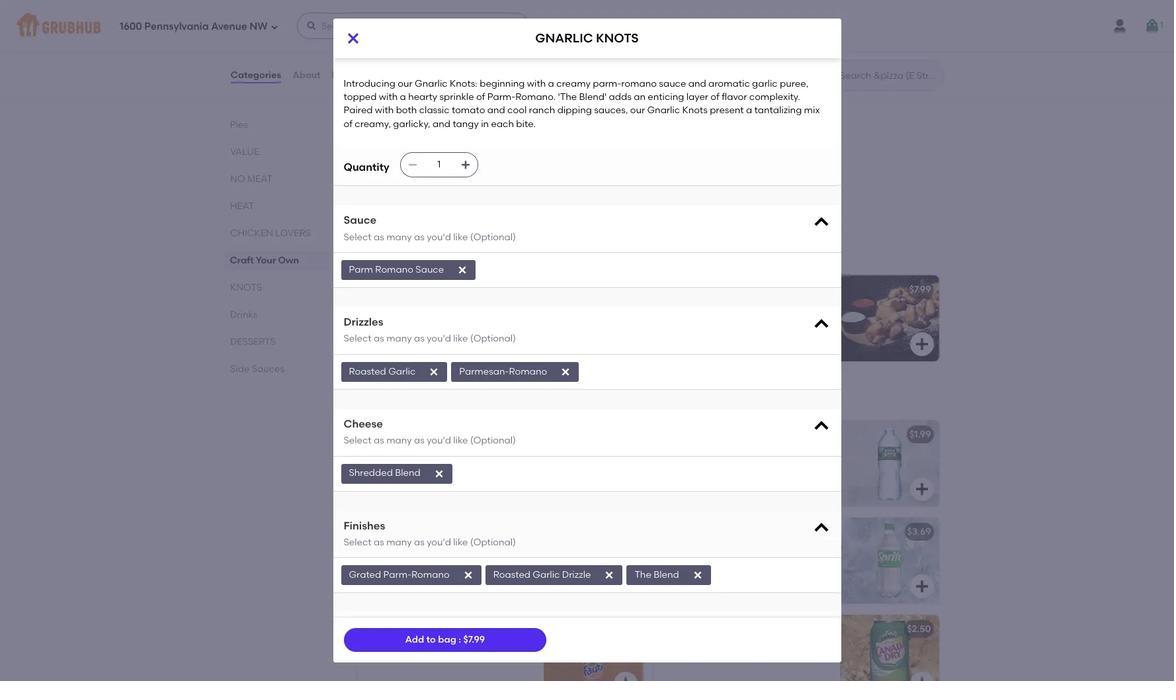 Task type: locate. For each thing, give the bounding box(es) containing it.
garlic
[[753, 78, 778, 89]]

craft
[[365, 140, 397, 151], [365, 158, 396, 170]]

sauce up vegan knots
[[416, 264, 444, 275]]

dirty bird image
[[544, 0, 643, 72]]

parmesan-romano
[[460, 366, 548, 377]]

as
[[374, 231, 384, 243], [414, 231, 425, 243], [374, 333, 384, 345], [414, 333, 425, 345], [374, 435, 384, 446], [414, 435, 425, 446], [374, 537, 384, 548], [414, 537, 425, 548]]

our
[[398, 78, 413, 89], [631, 105, 646, 116]]

select inside "cheese select as many as you'd like (optional)"
[[344, 435, 372, 446]]

select for finishes
[[344, 537, 372, 548]]

categories
[[231, 69, 281, 81]]

to
[[400, 172, 414, 183]]

select down cheese
[[344, 435, 372, 446]]

nw
[[250, 20, 268, 32]]

2 bottled from the top
[[365, 624, 408, 635]]

an
[[634, 91, 646, 103]]

0 horizontal spatial blend
[[395, 468, 421, 479]]

Search &pizza (E Street) search field
[[839, 70, 940, 82]]

your down chicken lovers
[[256, 255, 276, 266]]

1 vertical spatial a
[[400, 91, 406, 103]]

2 (optional) from the top
[[471, 333, 516, 345]]

(optional) for drizzles
[[471, 333, 516, 345]]

0 horizontal spatial gnarlic knots
[[536, 31, 639, 46]]

0 vertical spatial romano
[[376, 264, 414, 275]]

drinks down roasted garlic
[[354, 389, 399, 406]]

1 vertical spatial craft
[[365, 158, 396, 170]]

bottled left coke
[[365, 526, 408, 538]]

craft your own pizza image
[[544, 131, 643, 217]]

2 vertical spatial a
[[747, 105, 753, 116]]

3 select from the top
[[344, 435, 372, 446]]

garlic for roasted garlic drizzle
[[533, 569, 560, 581]]

0 vertical spatial own
[[428, 140, 452, 151]]

3 like from the top
[[454, 435, 468, 446]]

mix
[[805, 105, 821, 116]]

grated
[[349, 569, 381, 581]]

introducing
[[344, 78, 396, 89]]

svg image
[[306, 21, 317, 31], [345, 30, 361, 46], [618, 192, 634, 208], [561, 367, 571, 377], [434, 468, 445, 479], [618, 481, 634, 497], [915, 481, 930, 497], [463, 570, 474, 581], [605, 570, 615, 581], [915, 579, 930, 594], [915, 676, 930, 681]]

many
[[387, 231, 412, 243], [387, 333, 412, 345], [387, 435, 412, 446], [387, 537, 412, 548]]

1 horizontal spatial a
[[548, 78, 555, 89]]

2 many from the top
[[387, 333, 412, 345]]

$3.69
[[908, 526, 932, 538]]

select inside finishes select as many as you'd like (optional)
[[344, 537, 372, 548]]

of down the paired on the top of the page
[[344, 118, 353, 130]]

0 vertical spatial bottled
[[365, 526, 408, 538]]

1 vertical spatial craft
[[230, 255, 254, 266]]

1 vertical spatial your
[[256, 255, 276, 266]]

bottled left fanta
[[365, 624, 408, 635]]

bottled fanta orange button
[[357, 615, 643, 681]]

you'd inside 'drizzles select as many as you'd like (optional)'
[[427, 333, 451, 345]]

own up tangy
[[429, 100, 461, 117]]

1 select from the top
[[344, 231, 372, 243]]

0 horizontal spatial gnarlic
[[536, 31, 593, 46]]

drizzle
[[563, 569, 591, 581]]

like right coke
[[454, 537, 468, 548]]

about
[[293, 69, 321, 81]]

0 horizontal spatial parm-
[[384, 569, 412, 581]]

bottled coke
[[365, 526, 437, 538]]

(optional) inside finishes select as many as you'd like (optional)
[[471, 537, 516, 548]]

you'd inside finishes select as many as you'd like (optional)
[[427, 537, 451, 548]]

gnarlic
[[415, 78, 448, 89], [648, 105, 681, 116]]

many up shredded blend
[[387, 435, 412, 446]]

many inside "cheese select as many as you'd like (optional)"
[[387, 435, 412, 446]]

desserts tab
[[230, 335, 323, 349]]

1 horizontal spatial gnarlic
[[648, 105, 681, 116]]

1 horizontal spatial craft
[[354, 100, 391, 117]]

:
[[459, 634, 461, 645]]

value
[[230, 146, 259, 158]]

no meat tab
[[230, 172, 323, 186]]

tangy
[[453, 118, 479, 130]]

present
[[710, 105, 744, 116]]

like inside the sauce select as many as you'd like (optional)
[[454, 231, 468, 243]]

select down finishes
[[344, 537, 372, 548]]

craft your own down chicken lovers
[[230, 255, 299, 266]]

many inside the sauce select as many as you'd like (optional)
[[387, 231, 412, 243]]

3 you'd from the top
[[427, 435, 451, 446]]

svg image inside the main navigation navigation
[[306, 21, 317, 31]]

1 horizontal spatial gnarlic knots
[[662, 284, 740, 295]]

many up roasted garlic
[[387, 333, 412, 345]]

your
[[394, 100, 425, 117], [256, 255, 276, 266]]

select inside 'drizzles select as many as you'd like (optional)'
[[344, 333, 372, 345]]

heat
[[230, 201, 254, 212]]

1 horizontal spatial roasted
[[494, 569, 531, 581]]

bottled spring water image
[[840, 420, 940, 506]]

2 vertical spatial romano
[[412, 569, 450, 581]]

1 vertical spatial gnarlic
[[648, 105, 681, 116]]

a down flavor
[[747, 105, 753, 116]]

sauce down toppings
[[344, 214, 377, 226]]

2 horizontal spatial and
[[689, 78, 707, 89]]

cheese select as many as you'd like (optional)
[[344, 418, 516, 446]]

creamy
[[557, 78, 591, 89]]

0 vertical spatial and
[[689, 78, 707, 89]]

1 horizontal spatial and
[[488, 105, 506, 116]]

roasted garlic drizzle
[[494, 569, 591, 581]]

sauces
[[252, 363, 284, 375]]

4 you'd from the top
[[427, 537, 451, 548]]

2 craft from the top
[[365, 158, 396, 170]]

heat tab
[[230, 199, 323, 213]]

romano.
[[516, 91, 556, 103]]

parm romano sauce
[[349, 264, 444, 275]]

0 vertical spatial gnarlic
[[415, 78, 448, 89]]

avenue
[[211, 20, 247, 32]]

3 many from the top
[[387, 435, 412, 446]]

0 vertical spatial our
[[398, 78, 413, 89]]

many inside 'drizzles select as many as you'd like (optional)'
[[387, 333, 412, 345]]

1 horizontal spatial parm-
[[488, 91, 516, 103]]

craft down creamy,
[[365, 140, 397, 151]]

4 like from the top
[[454, 537, 468, 548]]

smartwater 1l button
[[357, 420, 643, 506]]

1 horizontal spatial of
[[477, 91, 485, 103]]

blend right shredded
[[395, 468, 421, 479]]

cheese
[[344, 418, 383, 430]]

1 horizontal spatial drinks
[[354, 389, 399, 406]]

1 vertical spatial blend
[[654, 569, 680, 581]]

1 vertical spatial bottled
[[365, 624, 408, 635]]

desserts
[[230, 336, 276, 348]]

0 vertical spatial your
[[399, 140, 425, 151]]

$7.99
[[613, 284, 635, 295], [910, 284, 932, 295], [464, 634, 485, 645]]

0 horizontal spatial drinks
[[230, 309, 257, 320]]

like right 1l
[[454, 435, 468, 446]]

0 horizontal spatial gnarlic
[[415, 78, 448, 89]]

1600
[[120, 20, 142, 32]]

knots
[[683, 105, 708, 116]]

2 horizontal spatial of
[[711, 91, 720, 103]]

0 horizontal spatial $7.99
[[464, 634, 485, 645]]

add to bag : $7.99
[[405, 634, 485, 645]]

blend for shredded blend
[[395, 468, 421, 479]]

$3.69 button
[[654, 518, 940, 604]]

your
[[399, 140, 425, 151], [398, 158, 424, 170]]

add
[[416, 172, 436, 183]]

craft your own inside tab
[[230, 255, 299, 266]]

parm- down beginning at left
[[488, 91, 516, 103]]

gnarlic down enticing
[[648, 105, 681, 116]]

garlic left drizzle
[[533, 569, 560, 581]]

sauce select as many as you'd like (optional)
[[344, 214, 516, 243]]

craft up below
[[365, 158, 396, 170]]

blend for the blend
[[654, 569, 680, 581]]

your up to
[[398, 158, 424, 170]]

own down lovers
[[278, 255, 299, 266]]

1 horizontal spatial garlic
[[533, 569, 560, 581]]

0 vertical spatial gnarlic
[[536, 31, 593, 46]]

1 horizontal spatial $7.99
[[613, 284, 635, 295]]

0 horizontal spatial our
[[398, 78, 413, 89]]

adds
[[609, 91, 632, 103]]

0 vertical spatial gnarlic knots
[[536, 31, 639, 46]]

no meat
[[230, 173, 272, 185]]

craft your own tab
[[230, 254, 323, 267]]

drinks up the desserts
[[230, 309, 257, 320]]

craft for craft your own by clicking below to add or remove toppings
[[365, 158, 396, 170]]

pies tab
[[230, 118, 323, 132]]

(optional) for cheese
[[471, 435, 516, 446]]

1 vertical spatial roasted
[[494, 569, 531, 581]]

1 many from the top
[[387, 231, 412, 243]]

0 vertical spatial craft
[[354, 100, 391, 117]]

smartwater 1l
[[365, 429, 441, 440]]

cbr image
[[840, 0, 940, 72]]

4 many from the top
[[387, 537, 412, 548]]

ranch
[[529, 105, 556, 116]]

roasted down drizzles at top left
[[349, 366, 386, 377]]

0 vertical spatial sauce
[[344, 214, 377, 226]]

1 vertical spatial sauce
[[416, 264, 444, 275]]

1 vertical spatial parm-
[[384, 569, 412, 581]]

many inside finishes select as many as you'd like (optional)
[[387, 537, 412, 548]]

svg image
[[1145, 18, 1161, 34], [271, 23, 278, 31], [618, 47, 634, 63], [915, 47, 930, 63], [408, 160, 418, 170], [461, 160, 471, 170], [813, 213, 831, 232], [458, 265, 468, 275], [813, 315, 831, 334], [915, 336, 930, 352], [429, 367, 440, 377], [813, 417, 831, 435], [813, 519, 831, 537], [693, 570, 703, 581], [618, 579, 634, 594], [618, 676, 634, 681]]

2 you'd from the top
[[427, 333, 451, 345]]

1 (optional) from the top
[[471, 231, 516, 243]]

gnarlic knots
[[536, 31, 639, 46], [662, 284, 740, 295]]

like up "parmesan-"
[[454, 333, 468, 345]]

1 horizontal spatial blend
[[654, 569, 680, 581]]

1 vertical spatial your
[[398, 158, 424, 170]]

0 vertical spatial own
[[429, 100, 461, 117]]

with up both
[[379, 91, 398, 103]]

your down garlicky,
[[399, 140, 425, 151]]

1 vertical spatial our
[[631, 105, 646, 116]]

0 horizontal spatial roasted
[[349, 366, 386, 377]]

pies
[[230, 119, 248, 130]]

0 vertical spatial your
[[394, 100, 425, 117]]

1 horizontal spatial own
[[429, 100, 461, 117]]

our down an
[[631, 105, 646, 116]]

0 vertical spatial roasted
[[349, 366, 386, 377]]

0 horizontal spatial garlic
[[389, 366, 416, 377]]

own inside tab
[[278, 255, 299, 266]]

1 vertical spatial own
[[426, 158, 451, 170]]

own up or
[[426, 158, 451, 170]]

select inside the sauce select as many as you'd like (optional)
[[344, 231, 372, 243]]

0 vertical spatial garlic
[[389, 366, 416, 377]]

blend
[[395, 468, 421, 479], [654, 569, 680, 581]]

value tab
[[230, 145, 323, 159]]

and up each
[[488, 105, 506, 116]]

finishes select as many as you'd like (optional)
[[344, 519, 516, 548]]

0 horizontal spatial craft your own
[[230, 255, 299, 266]]

0 horizontal spatial craft
[[230, 255, 254, 266]]

reviews
[[332, 69, 369, 81]]

our up hearty
[[398, 78, 413, 89]]

puree,
[[780, 78, 809, 89]]

1600 pennsylvania avenue nw
[[120, 20, 268, 32]]

each
[[491, 118, 514, 130]]

roasted garlic
[[349, 366, 416, 377]]

gnarlic up hearty
[[415, 78, 448, 89]]

knots inside knots tab
[[230, 282, 262, 293]]

4 select from the top
[[344, 537, 372, 548]]

you'd
[[427, 231, 451, 243], [427, 333, 451, 345], [427, 435, 451, 446], [427, 537, 451, 548]]

1 craft from the top
[[365, 140, 397, 151]]

your up garlicky,
[[394, 100, 425, 117]]

own up 'input item quantity' number field
[[428, 140, 452, 151]]

remove
[[454, 172, 493, 183]]

+
[[632, 140, 637, 151]]

0 vertical spatial craft your own
[[354, 100, 461, 117]]

to
[[427, 634, 436, 645]]

(optional) up the roasted garlic drizzle
[[471, 537, 516, 548]]

0 horizontal spatial your
[[256, 255, 276, 266]]

you'd for finishes
[[427, 537, 451, 548]]

bottled
[[365, 526, 408, 538], [365, 624, 408, 635]]

paired
[[344, 105, 373, 116]]

craft your own up garlicky,
[[354, 100, 461, 117]]

(optional) inside 'drizzles select as many as you'd like (optional)'
[[471, 333, 516, 345]]

roasted
[[349, 366, 386, 377], [494, 569, 531, 581]]

select
[[344, 231, 372, 243], [344, 333, 372, 345], [344, 435, 372, 446], [344, 537, 372, 548]]

(optional) inside "cheese select as many as you'd like (optional)"
[[471, 435, 516, 446]]

4 (optional) from the top
[[471, 537, 516, 548]]

craft up creamy,
[[354, 100, 391, 117]]

1 vertical spatial gnarlic knots
[[662, 284, 740, 295]]

2 select from the top
[[344, 333, 372, 345]]

like down remove
[[454, 231, 468, 243]]

beginning
[[480, 78, 525, 89]]

select down drizzles at top left
[[344, 333, 372, 345]]

drizzles
[[344, 316, 384, 328]]

with
[[527, 78, 546, 89], [379, 91, 398, 103], [375, 105, 394, 116]]

1 vertical spatial garlic
[[533, 569, 560, 581]]

no
[[230, 173, 245, 185]]

in
[[481, 118, 489, 130]]

you'd inside the sauce select as many as you'd like (optional)
[[427, 231, 451, 243]]

(optional) down remove
[[471, 231, 516, 243]]

1 vertical spatial romano
[[509, 366, 548, 377]]

1 bottled from the top
[[365, 526, 408, 538]]

pennsylvania
[[145, 20, 209, 32]]

like inside finishes select as many as you'd like (optional)
[[454, 537, 468, 548]]

0 vertical spatial with
[[527, 78, 546, 89]]

0 vertical spatial a
[[548, 78, 555, 89]]

1 you'd from the top
[[427, 231, 451, 243]]

garlic down 'drizzles select as many as you'd like (optional)' at the left of the page
[[389, 366, 416, 377]]

flavor
[[722, 91, 748, 103]]

your inside "craft your own by clicking below to add or remove toppings"
[[398, 158, 424, 170]]

1 horizontal spatial gnarlic
[[662, 284, 705, 295]]

(optional) inside the sauce select as many as you'd like (optional)
[[471, 231, 516, 243]]

vegan knots
[[365, 284, 433, 295]]

sauce
[[344, 214, 377, 226], [416, 264, 444, 275]]

3 (optional) from the top
[[471, 435, 516, 446]]

select up parm
[[344, 231, 372, 243]]

0 vertical spatial drinks
[[230, 309, 257, 320]]

craft down chicken
[[230, 255, 254, 266]]

craft inside "craft your own by clicking below to add or remove toppings"
[[365, 158, 396, 170]]

drinks
[[230, 309, 257, 320], [354, 389, 399, 406]]

bottled fanta orange image
[[544, 615, 643, 681]]

with up romano.
[[527, 78, 546, 89]]

$13.99 +
[[605, 140, 637, 151]]

select for sauce
[[344, 231, 372, 243]]

craft inside tab
[[230, 255, 254, 266]]

blend right the
[[654, 569, 680, 581]]

drinks tab
[[230, 308, 323, 322]]

many up parm romano sauce
[[387, 231, 412, 243]]

and down classic
[[433, 118, 451, 130]]

own for pizza
[[428, 140, 452, 151]]

bottled coke button
[[357, 518, 643, 604]]

like inside "cheese select as many as you'd like (optional)"
[[454, 435, 468, 446]]

roasted left drizzle
[[494, 569, 531, 581]]

2 like from the top
[[454, 333, 468, 345]]

parm- right the 'grated'
[[384, 569, 412, 581]]

a up both
[[400, 91, 406, 103]]

0 horizontal spatial own
[[278, 255, 299, 266]]

0 horizontal spatial sauce
[[344, 214, 377, 226]]

of up tomato
[[477, 91, 485, 103]]

parm-
[[488, 91, 516, 103], [384, 569, 412, 581]]

(optional)
[[471, 231, 516, 243], [471, 333, 516, 345], [471, 435, 516, 446], [471, 537, 516, 548]]

(optional) right 1l
[[471, 435, 516, 446]]

pizza
[[454, 140, 482, 151]]

2 horizontal spatial $7.99
[[910, 284, 932, 295]]

0 vertical spatial blend
[[395, 468, 421, 479]]

categories button
[[230, 52, 282, 99]]

own inside "craft your own by clicking below to add or remove toppings"
[[426, 158, 451, 170]]

0 vertical spatial craft
[[365, 140, 397, 151]]

(optional) up "parmesan-"
[[471, 333, 516, 345]]

own
[[429, 100, 461, 117], [278, 255, 299, 266]]

0 horizontal spatial and
[[433, 118, 451, 130]]

vegan knots image
[[544, 275, 643, 361]]

with up creamy,
[[375, 105, 394, 116]]

2 horizontal spatial a
[[747, 105, 753, 116]]

your for by
[[398, 158, 424, 170]]

many up grated parm-romano
[[387, 537, 412, 548]]

(optional) for sauce
[[471, 231, 516, 243]]

search icon image
[[819, 68, 835, 83]]

1 vertical spatial craft your own
[[230, 255, 299, 266]]

1 horizontal spatial our
[[631, 105, 646, 116]]

a up romano.
[[548, 78, 555, 89]]

of right layer
[[711, 91, 720, 103]]

and up layer
[[689, 78, 707, 89]]

0 vertical spatial parm-
[[488, 91, 516, 103]]

you'd inside "cheese select as many as you'd like (optional)"
[[427, 435, 451, 446]]

like inside 'drizzles select as many as you'd like (optional)'
[[454, 333, 468, 345]]

1 vertical spatial own
[[278, 255, 299, 266]]

1 like from the top
[[454, 231, 468, 243]]

sprinkle
[[440, 91, 474, 103]]



Task type: vqa. For each thing, say whether or not it's contained in the screenshot.
select within the the Finishes Select as many as you'd like (Optional)
yes



Task type: describe. For each thing, give the bounding box(es) containing it.
1l
[[432, 429, 441, 440]]

bottled coke image
[[544, 518, 643, 604]]

reviews button
[[331, 52, 370, 99]]

2 vertical spatial with
[[375, 105, 394, 116]]

classic
[[419, 105, 450, 116]]

by
[[453, 158, 465, 170]]

smartwater
[[365, 429, 430, 440]]

fanta
[[410, 624, 441, 635]]

your inside tab
[[256, 255, 276, 266]]

you'd for sauce
[[427, 231, 451, 243]]

svg image inside the 1 button
[[1145, 18, 1161, 34]]

parm-
[[593, 78, 622, 89]]

0 horizontal spatial a
[[400, 91, 406, 103]]

you'd for drizzles
[[427, 333, 451, 345]]

chicken
[[230, 228, 273, 239]]

many for cheese
[[387, 435, 412, 446]]

roasted for roasted garlic drizzle
[[494, 569, 531, 581]]

aromatic
[[709, 78, 751, 89]]

below
[[365, 172, 398, 183]]

smartwater 1l image
[[544, 420, 643, 506]]

add
[[405, 634, 425, 645]]

Input item quantity number field
[[425, 153, 454, 177]]

many for drizzles
[[387, 333, 412, 345]]

parmesan-
[[460, 366, 509, 377]]

blend'
[[580, 91, 607, 103]]

gnarlic knots image
[[840, 275, 940, 361]]

many for sauce
[[387, 231, 412, 243]]

knots:
[[450, 78, 478, 89]]

1 button
[[1145, 14, 1164, 38]]

bottled for bottled coke
[[365, 526, 408, 538]]

quantity
[[344, 161, 390, 173]]

(optional) for finishes
[[471, 537, 516, 548]]

$7.99 for vegan knots
[[613, 284, 635, 295]]

side sauces tab
[[230, 362, 323, 376]]

1 horizontal spatial craft your own
[[354, 100, 461, 117]]

$13.99
[[605, 140, 632, 151]]

like for drizzles
[[454, 333, 468, 345]]

bite.
[[517, 118, 536, 130]]

creamy,
[[355, 118, 391, 130]]

select for cheese
[[344, 435, 372, 446]]

tantalizing
[[755, 105, 802, 116]]

toppings
[[365, 185, 413, 197]]

sauce inside the sauce select as many as you'd like (optional)
[[344, 214, 377, 226]]

romano for parm
[[376, 264, 414, 275]]

side
[[230, 363, 249, 375]]

finishes
[[344, 519, 385, 532]]

layer
[[687, 91, 709, 103]]

roasted for roasted garlic
[[349, 366, 386, 377]]

chicken lovers
[[230, 228, 311, 239]]

sauces,
[[595, 105, 628, 116]]

$1.99
[[910, 429, 932, 440]]

bottled sprite image
[[840, 518, 940, 604]]

about button
[[292, 52, 321, 99]]

drizzles select as many as you'd like (optional)
[[344, 316, 516, 345]]

$7.99 for gnarlic knots
[[910, 284, 932, 295]]

main navigation navigation
[[0, 0, 1175, 52]]

1 vertical spatial with
[[379, 91, 398, 103]]

topped
[[344, 91, 377, 103]]

1 vertical spatial and
[[488, 105, 506, 116]]

bottled fanta orange
[[365, 624, 485, 635]]

$2.50
[[908, 624, 932, 635]]

'the
[[558, 91, 577, 103]]

craft your own by clicking below to add or remove toppings
[[365, 158, 513, 197]]

parm- inside introducing our gnarlic knots: beginning with a creamy parm-romano sauce and aromatic garlic puree, topped with a hearty sprinkle of parm-romano. 'the blend' adds an enticing layer of flavor complexity. paired with both classic tomato and cool ranch dipping sauces, our gnarlic knots present a tantalizing mix of creamy, garlicky, and tangy in each bite.
[[488, 91, 516, 103]]

own for by
[[426, 158, 451, 170]]

meat
[[247, 173, 272, 185]]

knots tab
[[230, 281, 323, 295]]

2 vertical spatial and
[[433, 118, 451, 130]]

garlicky,
[[393, 118, 431, 130]]

bag
[[438, 634, 457, 645]]

introducing our gnarlic knots: beginning with a creamy parm-romano sauce and aromatic garlic puree, topped with a hearty sprinkle of parm-romano. 'the blend' adds an enticing layer of flavor complexity. paired with both classic tomato and cool ranch dipping sauces, our gnarlic knots present a tantalizing mix of creamy, garlicky, and tangy in each bite.
[[344, 78, 823, 130]]

sauce
[[660, 78, 687, 89]]

1 vertical spatial drinks
[[354, 389, 399, 406]]

romano for parmesan-
[[509, 366, 548, 377]]

chicken lovers tab
[[230, 226, 323, 240]]

craft for craft your own pizza
[[365, 140, 397, 151]]

complexity.
[[750, 91, 801, 103]]

parm
[[349, 264, 373, 275]]

hearty
[[409, 91, 438, 103]]

dipping
[[558, 105, 592, 116]]

romano
[[622, 78, 657, 89]]

side sauces
[[230, 363, 284, 375]]

like for cheese
[[454, 435, 468, 446]]

ginger ale image
[[840, 615, 940, 681]]

coke
[[410, 526, 437, 538]]

craft your own pizza
[[365, 140, 482, 151]]

both
[[396, 105, 417, 116]]

1
[[1161, 20, 1164, 31]]

or
[[438, 172, 452, 183]]

clicking
[[467, 158, 513, 170]]

1 horizontal spatial sauce
[[416, 264, 444, 275]]

many for finishes
[[387, 537, 412, 548]]

grated parm-romano
[[349, 569, 450, 581]]

vegan
[[365, 284, 398, 295]]

cool
[[508, 105, 527, 116]]

drinks inside 'tab'
[[230, 309, 257, 320]]

bottled for bottled fanta orange
[[365, 624, 408, 635]]

like for finishes
[[454, 537, 468, 548]]

like for sauce
[[454, 231, 468, 243]]

the
[[635, 569, 652, 581]]

garlic for roasted garlic
[[389, 366, 416, 377]]

0 horizontal spatial of
[[344, 118, 353, 130]]

shredded blend
[[349, 468, 421, 479]]

1 horizontal spatial your
[[394, 100, 425, 117]]

shredded
[[349, 468, 393, 479]]

your for pizza
[[399, 140, 425, 151]]

the blend
[[635, 569, 680, 581]]

1 vertical spatial gnarlic
[[662, 284, 705, 295]]

you'd for cheese
[[427, 435, 451, 446]]

orange
[[443, 624, 485, 635]]

select for drizzles
[[344, 333, 372, 345]]



